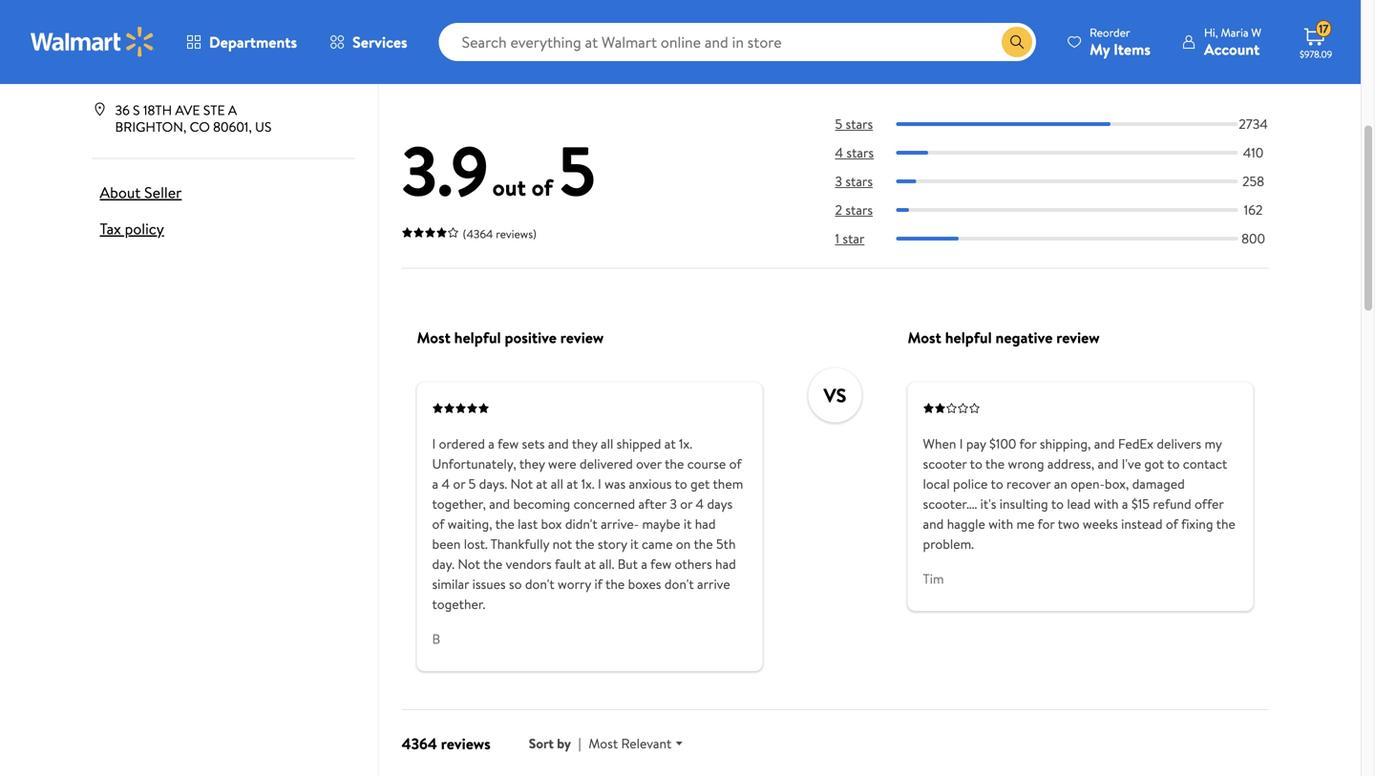 Task type: describe. For each thing, give the bounding box(es) containing it.
departments
[[209, 32, 297, 53]]

0 vertical spatial or
[[453, 475, 465, 493]]

of up them
[[729, 455, 742, 473]]

(4364
[[463, 226, 493, 242]]

worry
[[558, 575, 591, 594]]

when i pay $100 for shipping, and fedex delivers my scooter to the wrong address, and i've got to contact local police to recover an open-box, damaged scooter.... it's insulting to lead with a $15 refund offer and haggle with me for two weeks instead of fixing the problem.
[[923, 435, 1236, 554]]

0 horizontal spatial few
[[497, 435, 519, 453]]

the down didn't
[[575, 535, 595, 554]]

course
[[687, 455, 726, 473]]

delivered
[[580, 455, 633, 473]]

and up "problem."
[[923, 515, 944, 533]]

didn't
[[565, 515, 598, 533]]

1 vertical spatial with
[[989, 515, 1013, 533]]

$978.09
[[1300, 48, 1332, 61]]

anxious
[[629, 475, 672, 493]]

progress bar for 410
[[896, 151, 1238, 155]]

search icon image
[[1009, 34, 1025, 50]]

tim
[[923, 570, 944, 588]]

tax policy
[[100, 218, 164, 239]]

maybe
[[642, 515, 680, 533]]

arrive-
[[601, 515, 639, 533]]

walmart image
[[31, 27, 155, 57]]

1 horizontal spatial 4
[[696, 495, 704, 513]]

seller
[[173, 34, 204, 53]]

got
[[1144, 455, 1164, 473]]

reviews for 4364 reviews
[[441, 734, 491, 755]]

address,
[[1048, 455, 1095, 473]]

refund
[[1153, 495, 1191, 513]]

5 inside i ordered a few sets and they all shipped at 1x. unfortunately, they were delivered over the course of a 4 or 5 days. not at all at 1x. i was anxious to get them together, and becoming concerned after 3 or 4 days of waiting, the last box didn't arrive- maybe it had been lost. thankfully not the story it came on the 5th day. not the vendors fault at all. but a few others had similar issues so don't worry if the boxes don't arrive together.
[[469, 475, 476, 493]]

progress bar for 258
[[896, 179, 1238, 183]]

a
[[228, 101, 237, 119]]

stars for 4 stars
[[846, 143, 874, 162]]

reviews for seller reviews
[[448, 61, 504, 84]]

at down "were"
[[567, 475, 578, 493]]

1 horizontal spatial 5
[[558, 122, 596, 218]]

Search search field
[[439, 23, 1036, 61]]

most for most helpful negative review
[[908, 327, 941, 348]]

1 don't from the left
[[525, 575, 555, 594]]

day.
[[432, 555, 455, 574]]

|
[[579, 735, 581, 753]]

us
[[255, 118, 272, 136]]

tax policy button
[[92, 218, 172, 239]]

hi, maria w account
[[1204, 24, 1262, 60]]

fedex
[[1118, 435, 1154, 453]]

a up unfortunately,
[[488, 435, 495, 453]]

instead
[[1121, 515, 1163, 533]]

4364 reviews
[[402, 734, 491, 755]]

1 vertical spatial not
[[458, 555, 480, 574]]

11
[[1202, 7, 1209, 23]]

sets
[[522, 435, 545, 453]]

lead
[[1067, 495, 1091, 513]]

of inside "when i pay $100 for shipping, and fedex delivers my scooter to the wrong address, and i've got to contact local police to recover an open-box, damaged scooter.... it's insulting to lead with a $15 refund offer and haggle with me for two weeks instead of fixing the problem."
[[1166, 515, 1178, 533]]

to inside i ordered a few sets and they all shipped at 1x. unfortunately, they were delivered over the course of a 4 or 5 days. not at all at 1x. i was anxious to get them together, and becoming concerned after 3 or 4 days of waiting, the last box didn't arrive- maybe it had been lost. thankfully not the story it came on the 5th day. not the vendors fault at all. but a few others had similar issues so don't worry if the boxes don't arrive together.
[[675, 475, 687, 493]]

weeks
[[1083, 515, 1118, 533]]

reorder my items
[[1090, 24, 1151, 60]]

vendors
[[506, 555, 552, 574]]

Walmart Site-Wide search field
[[439, 23, 1036, 61]]

the down "$100"
[[985, 455, 1005, 473]]

came
[[642, 535, 673, 554]]

1 horizontal spatial few
[[650, 555, 672, 574]]

a right but
[[641, 555, 647, 574]]

waiting,
[[448, 515, 492, 533]]

258
[[1242, 172, 1264, 190]]

i inside "when i pay $100 for shipping, and fedex delivers my scooter to the wrong address, and i've got to contact local police to recover an open-box, damaged scooter.... it's insulting to lead with a $15 refund offer and haggle with me for two weeks instead of fixing the problem."
[[960, 435, 963, 453]]

0 vertical spatial all
[[601, 435, 613, 453]]

most for most relevant
[[589, 735, 618, 753]]

$15
[[1132, 495, 1150, 513]]

s
[[133, 101, 140, 119]]

9480
[[180, 68, 211, 86]]

negative
[[996, 327, 1053, 348]]

stars for 3 stars
[[845, 172, 873, 190]]

626-
[[153, 68, 180, 86]]

(719) 626-9480
[[123, 68, 211, 86]]

was
[[605, 475, 626, 493]]

to down pay
[[970, 455, 982, 473]]

when
[[923, 435, 956, 453]]

0 vertical spatial not
[[510, 475, 533, 493]]

brighton,
[[115, 118, 186, 136]]

get
[[690, 475, 710, 493]]

,
[[249, 118, 252, 136]]

local
[[923, 475, 950, 493]]

services
[[352, 32, 407, 53]]

1 horizontal spatial it
[[684, 515, 692, 533]]

problem.
[[923, 535, 974, 554]]

shipped
[[617, 435, 661, 453]]

4364
[[402, 734, 437, 755]]

1 star
[[835, 229, 865, 248]]

relevant
[[621, 735, 672, 753]]

account
[[1204, 39, 1260, 60]]

open-
[[1071, 475, 1105, 493]]

helpful for negative
[[945, 327, 992, 348]]

most relevant button
[[589, 735, 687, 753]]

and up box,
[[1098, 455, 1119, 473]]

0 vertical spatial 3
[[835, 172, 842, 190]]

shipping,
[[1040, 435, 1091, 453]]

(4364 reviews)
[[463, 226, 537, 242]]

sort by |
[[529, 735, 581, 753]]

hi,
[[1204, 24, 1218, 41]]

1 vertical spatial 1x.
[[581, 475, 595, 493]]

reorder
[[1090, 24, 1130, 41]]

0 vertical spatial 4
[[835, 143, 843, 162]]

of inside 3.9 out of 5
[[532, 172, 553, 204]]

becoming
[[513, 495, 570, 513]]

(719)
[[123, 68, 150, 86]]

17
[[1319, 21, 1329, 37]]

sort
[[529, 735, 554, 753]]

and left fedex
[[1094, 435, 1115, 453]]

the right over
[[665, 455, 684, 473]]

0 horizontal spatial i
[[432, 435, 436, 453]]

at right "shipped"
[[664, 435, 676, 453]]

800
[[1242, 229, 1265, 248]]

together,
[[432, 495, 486, 513]]

of up been
[[432, 515, 444, 533]]

at up "becoming"
[[536, 475, 548, 493]]

maria
[[1221, 24, 1249, 41]]

the left the last on the bottom left
[[495, 515, 515, 533]]

3.9
[[402, 122, 489, 218]]

star
[[843, 229, 865, 248]]

and up "were"
[[548, 435, 569, 453]]

an
[[1054, 475, 1068, 493]]

3 inside i ordered a few sets and they all shipped at 1x. unfortunately, they were delivered over the course of a 4 or 5 days. not at all at 1x. i was anxious to get them together, and becoming concerned after 3 or 4 days of waiting, the last box didn't arrive- maybe it had been lost. thankfully not the story it came on the 5th day. not the vendors fault at all. but a few others had similar issues so don't worry if the boxes don't arrive together.
[[670, 495, 677, 513]]

box
[[541, 515, 562, 533]]



Task type: vqa. For each thing, say whether or not it's contained in the screenshot.
Search search box
yes



Task type: locate. For each thing, give the bounding box(es) containing it.
about
[[100, 182, 141, 203]]

of
[[532, 172, 553, 204], [729, 455, 742, 473], [432, 515, 444, 533], [1166, 515, 1178, 533]]

5 stars
[[835, 114, 873, 133]]

others
[[675, 555, 712, 574]]

0 horizontal spatial most
[[417, 327, 451, 348]]

review right "positive" at top left
[[560, 327, 604, 348]]

1 horizontal spatial not
[[510, 475, 533, 493]]

review for most helpful positive review
[[560, 327, 604, 348]]

boxes
[[628, 575, 661, 594]]

1 horizontal spatial 1x.
[[679, 435, 692, 453]]

they
[[572, 435, 597, 453], [519, 455, 545, 473]]

had down the "5th"
[[715, 555, 736, 574]]

210
[[467, 7, 483, 23]]

the down offer
[[1216, 515, 1236, 533]]

contact
[[1183, 455, 1227, 473]]

4 left days
[[696, 495, 704, 513]]

i ordered a few sets and they all shipped at 1x. unfortunately, they were delivered over the course of a 4 or 5 days. not at all at 1x. i was anxious to get them together, and becoming concerned after 3 or 4 days of waiting, the last box didn't arrive- maybe it had been lost. thankfully not the story it came on the 5th day. not the vendors fault at all. but a few others had similar issues so don't worry if the boxes don't arrive together.
[[432, 435, 743, 614]]

about seller
[[100, 182, 182, 203]]

0 horizontal spatial for
[[1019, 435, 1037, 453]]

and down days.
[[489, 495, 510, 513]]

2 horizontal spatial i
[[960, 435, 963, 453]]

0 vertical spatial it
[[684, 515, 692, 533]]

5 right the out
[[558, 122, 596, 218]]

1 vertical spatial reviews
[[441, 734, 491, 755]]

stars down 4 stars
[[845, 172, 873, 190]]

3 progress bar from the top
[[896, 179, 1238, 183]]

progress bar for 800
[[896, 237, 1238, 241]]

1 horizontal spatial all
[[601, 435, 613, 453]]

1 horizontal spatial review
[[1056, 327, 1100, 348]]

0 horizontal spatial 3
[[670, 495, 677, 513]]

0 vertical spatial had
[[695, 515, 716, 533]]

ave
[[175, 101, 200, 119]]

scooter....
[[923, 495, 977, 513]]

reviews down 210
[[448, 61, 504, 84]]

1 vertical spatial seller
[[144, 182, 182, 203]]

0 horizontal spatial 5
[[469, 475, 476, 493]]

1 progress bar from the top
[[896, 122, 1238, 126]]

they up delivered
[[572, 435, 597, 453]]

for
[[1019, 435, 1037, 453], [1038, 515, 1055, 533]]

1x. up course at the bottom
[[679, 435, 692, 453]]

most helpful negative review
[[908, 327, 1100, 348]]

review
[[560, 327, 604, 348], [1056, 327, 1100, 348]]

not
[[553, 535, 572, 554]]

4 up 3 stars on the top
[[835, 143, 843, 162]]

0 vertical spatial reviews
[[448, 61, 504, 84]]

seller up policy
[[144, 182, 182, 203]]

story
[[598, 535, 627, 554]]

insulting
[[1000, 495, 1048, 513]]

to right got
[[1167, 455, 1180, 473]]

to up it's
[[991, 475, 1003, 493]]

stars for 5 stars
[[846, 114, 873, 133]]

0 horizontal spatial not
[[458, 555, 480, 574]]

over
[[636, 455, 662, 473]]

to
[[970, 455, 982, 473], [1167, 455, 1180, 473], [675, 475, 687, 493], [991, 475, 1003, 493], [1051, 495, 1064, 513]]

1 horizontal spatial don't
[[664, 575, 694, 594]]

seller down services
[[402, 61, 444, 84]]

$100
[[989, 435, 1016, 453]]

1 vertical spatial or
[[680, 495, 693, 513]]

0 horizontal spatial don't
[[525, 575, 555, 594]]

my
[[1090, 39, 1110, 60]]

the right 'on' at bottom
[[694, 535, 713, 554]]

days.
[[479, 475, 507, 493]]

0 vertical spatial 1x.
[[679, 435, 692, 453]]

5 progress bar from the top
[[896, 237, 1238, 241]]

together.
[[432, 595, 485, 614]]

all
[[601, 435, 613, 453], [551, 475, 563, 493]]

0 horizontal spatial 1x.
[[581, 475, 595, 493]]

0 horizontal spatial with
[[989, 515, 1013, 533]]

unfortunately,
[[432, 455, 516, 473]]

days
[[707, 495, 733, 513]]

on
[[676, 535, 691, 554]]

131
[[761, 7, 774, 23]]

2 don't from the left
[[664, 575, 694, 594]]

helpful left "positive" at top left
[[454, 327, 501, 348]]

36 s 18th ave ste a brighton, co 80601 , us
[[115, 101, 272, 136]]

out
[[492, 172, 526, 204]]

issues
[[472, 575, 506, 594]]

i left was
[[598, 475, 601, 493]]

or
[[453, 475, 465, 493], [680, 495, 693, 513]]

4
[[835, 143, 843, 162], [442, 475, 450, 493], [696, 495, 704, 513]]

the right "if" at the left
[[605, 575, 625, 594]]

1 vertical spatial they
[[519, 455, 545, 473]]

36
[[115, 101, 130, 119]]

a left $15
[[1122, 495, 1128, 513]]

most helpful positive review
[[417, 327, 604, 348]]

not down 'lost.'
[[458, 555, 480, 574]]

3 up '2' at the top of page
[[835, 172, 842, 190]]

1 horizontal spatial with
[[1094, 495, 1119, 513]]

147
[[908, 7, 924, 23]]

ste
[[203, 101, 225, 119]]

reviews)
[[496, 226, 537, 242]]

0 horizontal spatial helpful
[[454, 327, 501, 348]]

not
[[510, 475, 533, 493], [458, 555, 480, 574]]

i left ordered
[[432, 435, 436, 453]]

services button
[[313, 19, 424, 65]]

0 horizontal spatial they
[[519, 455, 545, 473]]

5th
[[716, 535, 736, 554]]

stars
[[846, 114, 873, 133], [846, 143, 874, 162], [845, 172, 873, 190], [845, 200, 873, 219]]

i left pay
[[960, 435, 963, 453]]

all down "were"
[[551, 475, 563, 493]]

the up issues
[[483, 555, 503, 574]]

all.
[[599, 555, 614, 574]]

of down refund
[[1166, 515, 1178, 533]]

4 up together,
[[442, 475, 450, 493]]

review for most helpful negative review
[[1056, 327, 1100, 348]]

been
[[432, 535, 461, 554]]

helpful left negative
[[945, 327, 992, 348]]

review right negative
[[1056, 327, 1100, 348]]

1 vertical spatial had
[[715, 555, 736, 574]]

don't down vendors
[[525, 575, 555, 594]]

all up delivered
[[601, 435, 613, 453]]

3 stars
[[835, 172, 873, 190]]

of right the out
[[532, 172, 553, 204]]

it up but
[[630, 535, 639, 554]]

reviews
[[448, 61, 504, 84], [441, 734, 491, 755]]

1x. up concerned on the bottom left of the page
[[581, 475, 595, 493]]

don't down others
[[664, 575, 694, 594]]

1 horizontal spatial 3
[[835, 172, 842, 190]]

4 stars
[[835, 143, 874, 162]]

1 horizontal spatial they
[[572, 435, 597, 453]]

lost.
[[464, 535, 488, 554]]

helpful for positive
[[454, 327, 501, 348]]

stars right '2' at the top of page
[[845, 200, 873, 219]]

they down "sets"
[[519, 455, 545, 473]]

a
[[488, 435, 495, 453], [432, 475, 438, 493], [1122, 495, 1128, 513], [641, 555, 647, 574]]

a up together,
[[432, 475, 438, 493]]

1 review from the left
[[560, 327, 604, 348]]

with up the weeks
[[1094, 495, 1119, 513]]

few down came
[[650, 555, 672, 574]]

seller reviews
[[402, 61, 504, 84]]

0 horizontal spatial all
[[551, 475, 563, 493]]

41
[[614, 7, 624, 23]]

2 stars
[[835, 200, 873, 219]]

1 horizontal spatial or
[[680, 495, 693, 513]]

had down days
[[695, 515, 716, 533]]

recover
[[1007, 475, 1051, 493]]

0 vertical spatial for
[[1019, 435, 1037, 453]]

2 review from the left
[[1056, 327, 1100, 348]]

it up 'on' at bottom
[[684, 515, 692, 533]]

2 progress bar from the top
[[896, 151, 1238, 155]]

(719) 626-9480 link
[[123, 68, 211, 86]]

to left get
[[675, 475, 687, 493]]

1 horizontal spatial helpful
[[945, 327, 992, 348]]

1 vertical spatial for
[[1038, 515, 1055, 533]]

similar
[[432, 575, 469, 594]]

with down it's
[[989, 515, 1013, 533]]

0 horizontal spatial 4
[[442, 475, 450, 493]]

410
[[1243, 143, 1264, 162]]

1 vertical spatial it
[[630, 535, 639, 554]]

1 horizontal spatial for
[[1038, 515, 1055, 533]]

0 vertical spatial they
[[572, 435, 597, 453]]

0 vertical spatial few
[[497, 435, 519, 453]]

2 horizontal spatial 5
[[835, 114, 842, 133]]

1x.
[[679, 435, 692, 453], [581, 475, 595, 493]]

at left all.
[[584, 555, 596, 574]]

i've
[[1122, 455, 1141, 473]]

3
[[835, 172, 842, 190], [670, 495, 677, 513]]

2 helpful from the left
[[945, 327, 992, 348]]

(4364 reviews) link
[[402, 222, 537, 243]]

3 right after
[[670, 495, 677, 513]]

5 up 4 stars
[[835, 114, 842, 133]]

contact
[[123, 34, 170, 53]]

a inside "when i pay $100 for shipping, and fedex delivers my scooter to the wrong address, and i've got to contact local police to recover an open-box, damaged scooter.... it's insulting to lead with a $15 refund offer and haggle with me for two weeks instead of fixing the problem."
[[1122, 495, 1128, 513]]

80601
[[213, 118, 249, 136]]

stars down "5 stars"
[[846, 143, 874, 162]]

1 horizontal spatial most
[[589, 735, 618, 753]]

0 horizontal spatial or
[[453, 475, 465, 493]]

1 horizontal spatial i
[[598, 475, 601, 493]]

0 vertical spatial seller
[[402, 61, 444, 84]]

162
[[1244, 200, 1263, 219]]

damaged
[[1132, 475, 1185, 493]]

1 vertical spatial 4
[[442, 475, 450, 493]]

positive
[[505, 327, 557, 348]]

them
[[713, 475, 743, 493]]

4 progress bar from the top
[[896, 208, 1238, 212]]

box,
[[1105, 475, 1129, 493]]

0 horizontal spatial review
[[560, 327, 604, 348]]

progress bar for 162
[[896, 208, 1238, 212]]

or down get
[[680, 495, 693, 513]]

1 horizontal spatial seller
[[402, 61, 444, 84]]

not up "becoming"
[[510, 475, 533, 493]]

delivers
[[1157, 435, 1201, 453]]

after
[[638, 495, 667, 513]]

wrong
[[1008, 455, 1044, 473]]

1 helpful from the left
[[454, 327, 501, 348]]

2 vertical spatial 4
[[696, 495, 704, 513]]

or up together,
[[453, 475, 465, 493]]

progress bar
[[896, 122, 1238, 126], [896, 151, 1238, 155], [896, 179, 1238, 183], [896, 208, 1238, 212], [896, 237, 1238, 241]]

progress bar for 2734
[[896, 122, 1238, 126]]

0 vertical spatial with
[[1094, 495, 1119, 513]]

for up wrong
[[1019, 435, 1037, 453]]

thankfully
[[491, 535, 549, 554]]

for right me
[[1038, 515, 1055, 533]]

few left "sets"
[[497, 435, 519, 453]]

most for most helpful positive review
[[417, 327, 451, 348]]

5 down unfortunately,
[[469, 475, 476, 493]]

to down an
[[1051, 495, 1064, 513]]

0 horizontal spatial it
[[630, 535, 639, 554]]

concerned
[[574, 495, 635, 513]]

3.9 out of 5
[[402, 122, 596, 218]]

0 horizontal spatial seller
[[144, 182, 182, 203]]

reviews right 4364
[[441, 734, 491, 755]]

1 vertical spatial all
[[551, 475, 563, 493]]

the
[[665, 455, 684, 473], [985, 455, 1005, 473], [495, 515, 515, 533], [1216, 515, 1236, 533], [575, 535, 595, 554], [694, 535, 713, 554], [483, 555, 503, 574], [605, 575, 625, 594]]

1 vertical spatial 3
[[670, 495, 677, 513]]

stars for 2 stars
[[845, 200, 873, 219]]

last
[[518, 515, 538, 533]]

2 horizontal spatial most
[[908, 327, 941, 348]]

2 horizontal spatial 4
[[835, 143, 843, 162]]

1 vertical spatial few
[[650, 555, 672, 574]]

stars up 4 stars
[[846, 114, 873, 133]]



